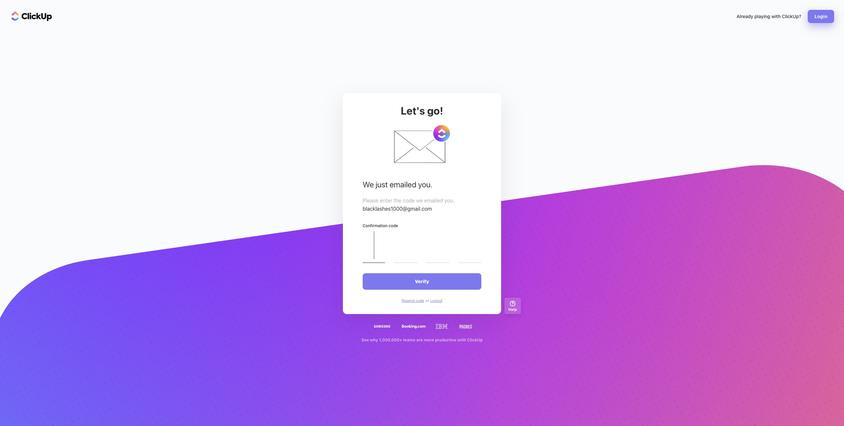 Task type: describe. For each thing, give the bounding box(es) containing it.
confirmation
[[363, 224, 388, 229]]

blacklashes1000@gmail.com
[[363, 206, 432, 212]]

confirmation code
[[363, 224, 398, 229]]

see why 1,000,000+ teams are more productive with clickup
[[362, 338, 483, 343]]

please
[[363, 198, 379, 204]]

clickup?
[[782, 14, 802, 19]]

let's go!
[[401, 105, 444, 117]]

go!
[[428, 105, 444, 117]]

playing
[[755, 14, 771, 19]]

we
[[363, 180, 374, 189]]

resend
[[402, 299, 415, 303]]

more
[[424, 338, 434, 343]]

1 vertical spatial with
[[458, 338, 466, 343]]

please enter the code we emailed you. blacklashes1000@gmail.com
[[363, 198, 455, 212]]

we
[[416, 198, 423, 204]]

Enter second code digit text field
[[395, 232, 418, 264]]

code for confirmation code
[[389, 224, 398, 229]]

are
[[417, 338, 423, 343]]

logout
[[431, 299, 443, 303]]

resend code link
[[402, 299, 424, 303]]

you. inside please enter the code we emailed you. blacklashes1000@gmail.com
[[445, 198, 455, 204]]

why
[[370, 338, 378, 343]]

let's
[[401, 105, 425, 117]]

Enter third code digit text field
[[427, 232, 450, 264]]

0 horizontal spatial you.
[[418, 180, 433, 189]]

we just emailed you.
[[363, 180, 433, 189]]

Enter first code digit text field
[[363, 232, 385, 264]]



Task type: vqa. For each thing, say whether or not it's contained in the screenshot.
we
yes



Task type: locate. For each thing, give the bounding box(es) containing it.
already
[[737, 14, 754, 19]]

1 horizontal spatial emailed
[[425, 198, 443, 204]]

resend code or logout
[[402, 299, 443, 303]]

you. right we at the top
[[445, 198, 455, 204]]

1,000,000+
[[379, 338, 402, 343]]

code
[[403, 198, 415, 204], [389, 224, 398, 229], [416, 299, 424, 303]]

login link
[[808, 10, 835, 23]]

logout link
[[431, 299, 443, 303]]

1 horizontal spatial with
[[772, 14, 781, 19]]

code for resend code or logout
[[416, 299, 424, 303]]

productive
[[435, 338, 457, 343]]

see
[[362, 338, 369, 343]]

emailed inside please enter the code we emailed you. blacklashes1000@gmail.com
[[425, 198, 443, 204]]

1 horizontal spatial code
[[403, 198, 415, 204]]

you.
[[418, 180, 433, 189], [445, 198, 455, 204]]

0 vertical spatial emailed
[[390, 180, 417, 189]]

1 vertical spatial emailed
[[425, 198, 443, 204]]

0 vertical spatial code
[[403, 198, 415, 204]]

2 vertical spatial code
[[416, 299, 424, 303]]

1 horizontal spatial you.
[[445, 198, 455, 204]]

0 vertical spatial with
[[772, 14, 781, 19]]

emailed
[[390, 180, 417, 189], [425, 198, 443, 204]]

with
[[772, 14, 781, 19], [458, 338, 466, 343]]

verify
[[415, 279, 429, 285]]

0 vertical spatial you.
[[418, 180, 433, 189]]

the
[[394, 198, 402, 204]]

emailed right we at the top
[[425, 198, 443, 204]]

code left the or
[[416, 299, 424, 303]]

2 horizontal spatial code
[[416, 299, 424, 303]]

0 horizontal spatial code
[[389, 224, 398, 229]]

code left we at the top
[[403, 198, 415, 204]]

teams
[[403, 338, 416, 343]]

with right playing
[[772, 14, 781, 19]]

help
[[509, 308, 517, 312]]

Enter last code digit text field
[[459, 232, 482, 264]]

with left clickup
[[458, 338, 466, 343]]

verify button
[[363, 274, 482, 290]]

just
[[376, 180, 388, 189]]

emailed up the
[[390, 180, 417, 189]]

login
[[815, 14, 828, 19]]

code inside please enter the code we emailed you. blacklashes1000@gmail.com
[[403, 198, 415, 204]]

0 horizontal spatial with
[[458, 338, 466, 343]]

0 horizontal spatial emailed
[[390, 180, 417, 189]]

enter
[[380, 198, 393, 204]]

1 vertical spatial code
[[389, 224, 398, 229]]

or
[[426, 299, 429, 303]]

1 vertical spatial you.
[[445, 198, 455, 204]]

code down the blacklashes1000@gmail.com
[[389, 224, 398, 229]]

clickup
[[467, 338, 483, 343]]

help link
[[505, 298, 521, 315]]

already playing with clickup?
[[737, 14, 802, 19]]

clickup - home image
[[11, 11, 52, 21]]

you. up we at the top
[[418, 180, 433, 189]]



